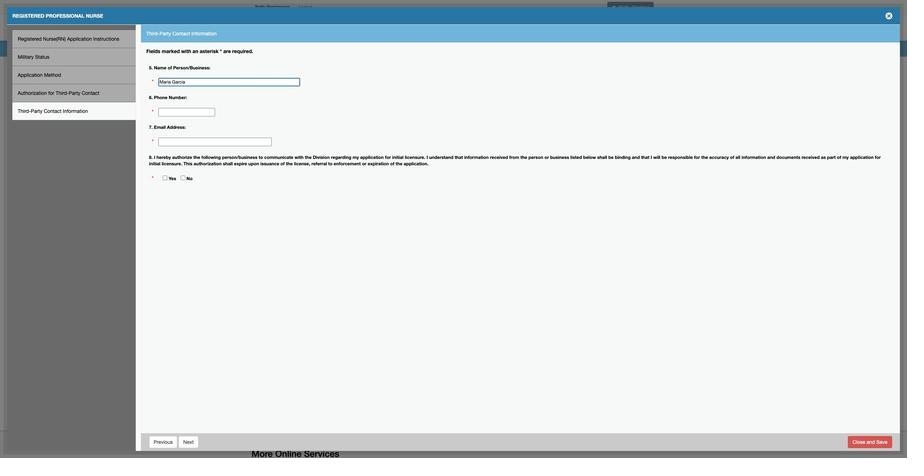 Task type: locate. For each thing, give the bounding box(es) containing it.
chevron down image
[[641, 149, 648, 157], [641, 161, 648, 168]]

None text field
[[158, 78, 300, 87]]

None checkbox
[[181, 176, 185, 180]]

1 vertical spatial chevron down image
[[641, 161, 648, 168]]

0 vertical spatial chevron down image
[[641, 149, 648, 157]]

2 chevron down image from the top
[[641, 161, 648, 168]]

shopping cart image
[[612, 5, 616, 9]]

None email field
[[158, 138, 272, 147]]

None checkbox
[[163, 176, 167, 180]]

None button
[[149, 437, 177, 449], [179, 437, 198, 449], [849, 437, 893, 449], [149, 437, 177, 449], [179, 437, 198, 449], [849, 437, 893, 449]]

None telephone field
[[158, 108, 215, 117]]

illinois department of financial and professional regulation image
[[252, 16, 413, 39]]



Task type: vqa. For each thing, say whether or not it's contained in the screenshot.
For example: My university transcripts have my maiden name listed, since then my last name has changed. 'image' at the right
no



Task type: describe. For each thing, give the bounding box(es) containing it.
close window image
[[884, 10, 895, 22]]

1 chevron down image from the top
[[641, 149, 648, 157]]



